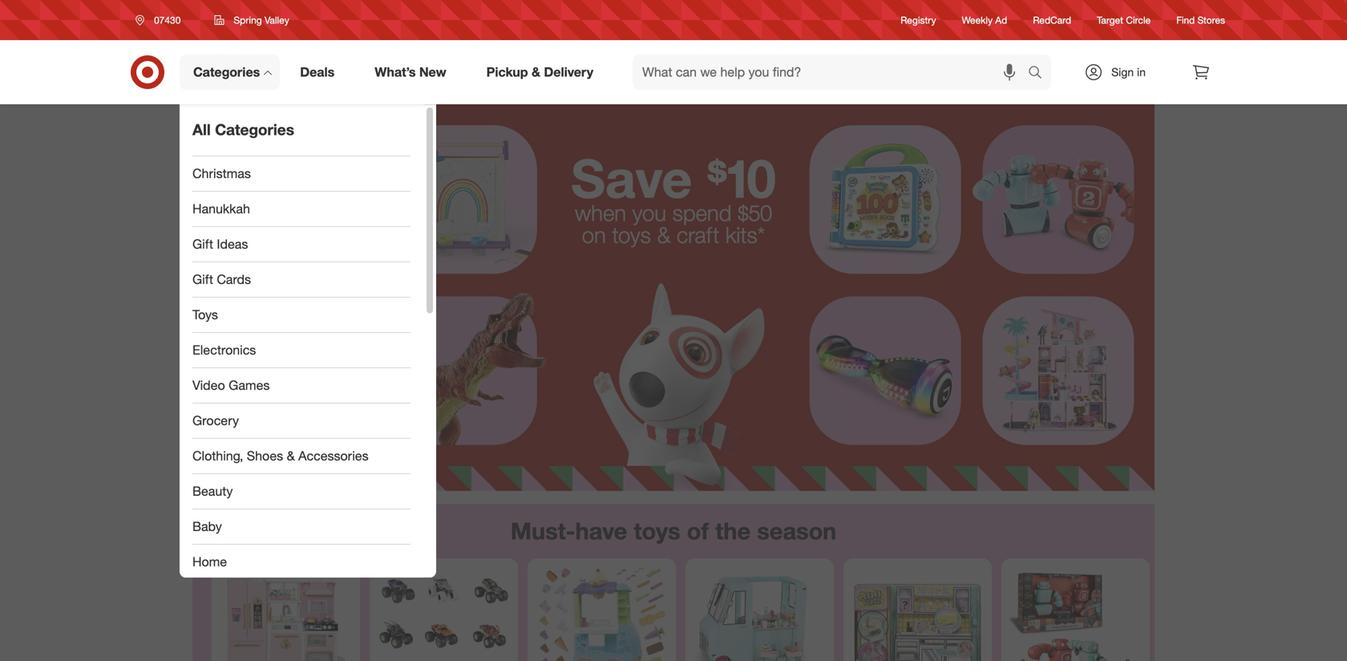 Task type: locate. For each thing, give the bounding box(es) containing it.
video games link
[[180, 368, 424, 404]]

&
[[532, 64, 541, 80], [658, 221, 671, 248], [287, 448, 295, 464]]

all
[[193, 120, 211, 139]]

redcard
[[1034, 14, 1072, 26]]

home link
[[180, 545, 424, 580]]

season
[[758, 517, 837, 545]]

gift cards
[[193, 272, 251, 287]]

0 vertical spatial gift
[[193, 236, 213, 252]]

What can we help you find? suggestions appear below search field
[[633, 55, 1033, 90]]

1 vertical spatial toys
[[634, 517, 681, 545]]

home
[[193, 554, 227, 570]]

cards
[[217, 272, 251, 287]]

play-doh kitchen creations ultimate ice cream toy truck playset image
[[534, 565, 670, 661]]

what's
[[375, 64, 416, 80]]

0 vertical spatial &
[[532, 64, 541, 80]]

grocery link
[[180, 404, 424, 439]]

deals link
[[287, 55, 355, 90]]

gift
[[193, 236, 213, 252], [193, 272, 213, 287]]

categories right "all"
[[215, 120, 294, 139]]

christmas link
[[180, 156, 424, 192]]

video games
[[193, 378, 270, 393]]

toys inside the carousel region
[[634, 517, 681, 545]]

baby link
[[180, 510, 424, 545]]

gift cards link
[[180, 262, 424, 298]]

& right shoes
[[287, 448, 295, 464]]

hanukkah link
[[180, 192, 424, 227]]

07430
[[154, 14, 181, 26]]

you
[[633, 199, 667, 226]]

the
[[716, 517, 751, 545]]

07430 button
[[125, 6, 198, 35]]

categories
[[193, 64, 260, 80], [215, 120, 294, 139]]

gift inside gift ideas link
[[193, 236, 213, 252]]

ideas
[[217, 236, 248, 252]]

what's new
[[375, 64, 447, 80]]

& left craft
[[658, 221, 671, 248]]

gift inside gift cards link
[[193, 272, 213, 287]]

pickup & delivery link
[[473, 55, 614, 90]]

1 vertical spatial &
[[658, 221, 671, 248]]

weekly ad
[[962, 14, 1008, 26]]

target
[[1098, 14, 1124, 26]]

monster jam 1:64 scale monster truck diecast 9pk image
[[376, 565, 512, 661]]

gift left ideas
[[193, 236, 213, 252]]

& right pickup
[[532, 64, 541, 80]]

categories down spring
[[193, 64, 260, 80]]

beauty
[[193, 483, 233, 499]]

$10
[[707, 146, 777, 210]]

mga's miniverse make it mini kitchen playset with uv light image
[[851, 565, 986, 661]]

toys
[[612, 221, 651, 248], [634, 517, 681, 545]]

target circle link
[[1098, 13, 1151, 27]]

redcard link
[[1034, 13, 1072, 27]]

registry
[[901, 14, 937, 26]]

toys right on on the left top of the page
[[612, 221, 651, 248]]

christmas
[[193, 166, 251, 181]]

gift for gift cards
[[193, 272, 213, 287]]

find stores
[[1177, 14, 1226, 26]]

baby
[[193, 519, 222, 534]]

gift for gift ideas
[[193, 236, 213, 252]]

in
[[1138, 65, 1146, 79]]

of
[[687, 517, 709, 545]]

ad
[[996, 14, 1008, 26]]

0 vertical spatial toys
[[612, 221, 651, 248]]

1 vertical spatial gift
[[193, 272, 213, 287]]

gift left cards
[[193, 272, 213, 287]]

clothing, shoes & accessories link
[[180, 439, 424, 474]]

0 horizontal spatial &
[[287, 448, 295, 464]]

clothing, shoes & accessories
[[193, 448, 369, 464]]

0 vertical spatial categories
[[193, 64, 260, 80]]

clothing,
[[193, 448, 243, 464]]

2 vertical spatial &
[[287, 448, 295, 464]]

categories link
[[180, 55, 280, 90]]

pickup & delivery
[[487, 64, 594, 80]]

spring valley button
[[204, 6, 300, 35]]

& inside when you spend $50 on toys & craft kits*
[[658, 221, 671, 248]]

beauty link
[[180, 474, 424, 510]]

toys left of
[[634, 517, 681, 545]]

when you spend $50 on toys & craft kits*
[[575, 199, 773, 248]]

toys
[[193, 307, 218, 323]]

1 gift from the top
[[193, 236, 213, 252]]

2 gift from the top
[[193, 272, 213, 287]]

2 horizontal spatial &
[[658, 221, 671, 248]]



Task type: vqa. For each thing, say whether or not it's contained in the screenshot.
Weekly Ad
yes



Task type: describe. For each thing, give the bounding box(es) containing it.
weekly
[[962, 14, 993, 26]]

target circle
[[1098, 14, 1151, 26]]

toys link
[[180, 298, 424, 333]]

craft
[[677, 221, 720, 248]]

all categories
[[193, 120, 294, 139]]

have
[[576, 517, 628, 545]]

video
[[193, 378, 225, 393]]

1 vertical spatial categories
[[215, 120, 294, 139]]

must-
[[511, 517, 576, 545]]

kits*
[[726, 221, 766, 248]]

spend
[[673, 199, 732, 226]]

deals
[[300, 64, 335, 80]]

sign in link
[[1071, 55, 1171, 90]]

delivery
[[544, 64, 594, 80]]

sign in
[[1112, 65, 1146, 79]]

1 horizontal spatial &
[[532, 64, 541, 80]]

new
[[420, 64, 447, 80]]

pickup
[[487, 64, 528, 80]]

save $10
[[571, 146, 777, 210]]

games
[[229, 378, 270, 393]]

shoes
[[247, 448, 283, 464]]

sign
[[1112, 65, 1135, 79]]

save
[[571, 146, 693, 210]]

when
[[575, 199, 627, 226]]

registry link
[[901, 13, 937, 27]]

electronics link
[[180, 333, 424, 368]]

spring
[[234, 14, 262, 26]]

gift ideas
[[193, 236, 248, 252]]

categories inside the categories link
[[193, 64, 260, 80]]

carousel region
[[193, 504, 1155, 661]]

valley
[[265, 14, 289, 26]]

what's new link
[[361, 55, 467, 90]]

gift ideas link
[[180, 227, 424, 262]]

grocery
[[193, 413, 239, 429]]

stores
[[1198, 14, 1226, 26]]

find stores link
[[1177, 13, 1226, 27]]

on
[[582, 221, 606, 248]]

circle
[[1127, 14, 1151, 26]]

disney princess style collection fresh prep gourmet kitchen image
[[218, 565, 354, 661]]

our generation sweet stop ice cream truck with electronics for 18" dolls - light blue image
[[692, 565, 828, 661]]

$50
[[738, 199, 773, 226]]

toys inside when you spend $50 on toys & craft kits*
[[612, 221, 651, 248]]

hanukkah
[[193, 201, 250, 217]]

find
[[1177, 14, 1196, 26]]

fao schwarz robot knockout remote control boxing set image
[[1009, 565, 1144, 661]]

must-have toys of the season
[[511, 517, 837, 545]]

electronics
[[193, 342, 256, 358]]

search button
[[1021, 55, 1060, 93]]

weekly ad link
[[962, 13, 1008, 27]]

accessories
[[299, 448, 369, 464]]

spring valley
[[234, 14, 289, 26]]

search
[[1021, 66, 1060, 81]]



